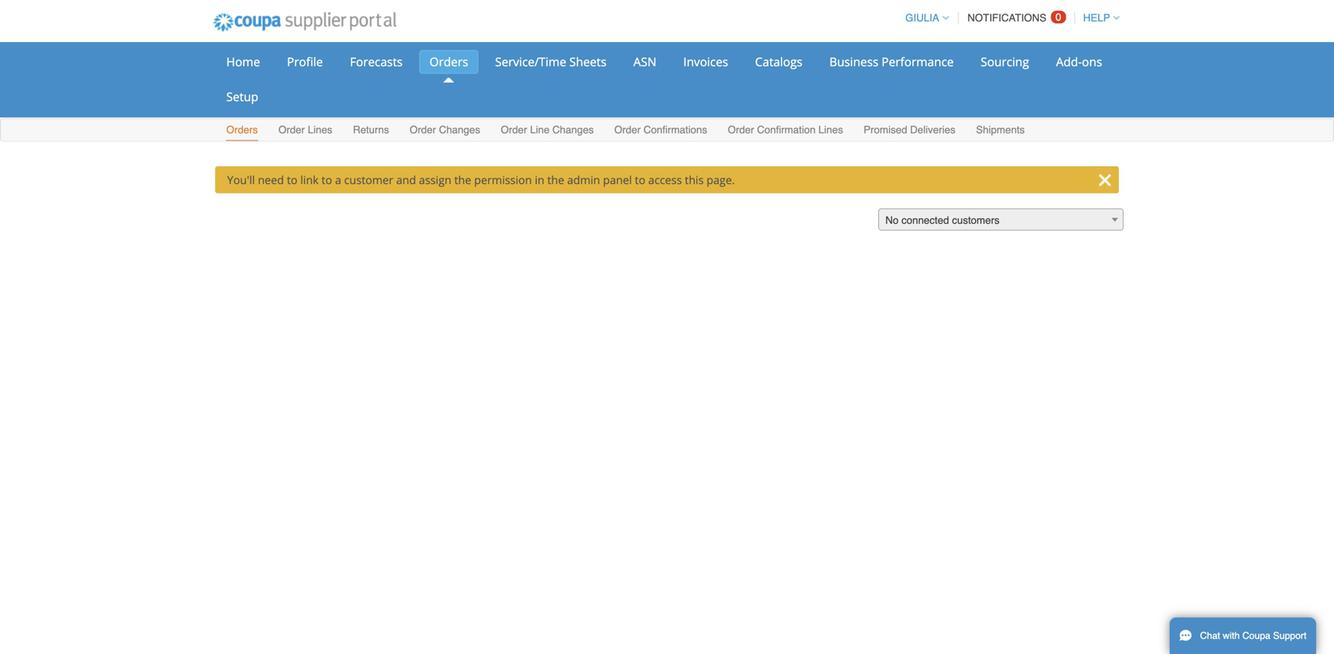 Task type: describe. For each thing, give the bounding box(es) containing it.
a
[[335, 172, 341, 187]]

link
[[300, 172, 319, 187]]

shipments
[[976, 124, 1025, 136]]

confirmation
[[757, 124, 816, 136]]

you'll
[[227, 172, 255, 187]]

lines inside order confirmation lines link
[[818, 124, 843, 136]]

customers
[[952, 214, 1000, 226]]

1 changes from the left
[[439, 124, 480, 136]]

confirmations
[[644, 124, 707, 136]]

order changes
[[410, 124, 480, 136]]

ons
[[1082, 54, 1102, 70]]

order confirmations
[[614, 124, 707, 136]]

asn link
[[623, 50, 667, 74]]

in
[[535, 172, 544, 187]]

order for order lines
[[278, 124, 305, 136]]

catalogs link
[[745, 50, 813, 74]]

setup link
[[216, 85, 269, 109]]

support
[[1273, 631, 1307, 642]]

invoices
[[683, 54, 728, 70]]

profile
[[287, 54, 323, 70]]

chat with coupa support
[[1200, 631, 1307, 642]]

2 the from the left
[[547, 172, 564, 187]]

no connected customers
[[885, 214, 1000, 226]]

this
[[685, 172, 704, 187]]

you'll need to link to a customer and assign the permission in the admin panel to access this page.
[[227, 172, 735, 187]]

order confirmation lines
[[728, 124, 843, 136]]

No connected customers field
[[878, 208, 1124, 231]]

navigation containing notifications 0
[[898, 2, 1120, 33]]

2 to from the left
[[322, 172, 332, 187]]

home
[[226, 54, 260, 70]]

chat
[[1200, 631, 1220, 642]]

shipments link
[[975, 120, 1026, 141]]

order confirmations link
[[614, 120, 708, 141]]

asn
[[633, 54, 656, 70]]

forecasts link
[[340, 50, 413, 74]]

notifications 0
[[968, 11, 1061, 24]]

coupa
[[1242, 631, 1271, 642]]

service/time sheets
[[495, 54, 606, 70]]

3 to from the left
[[635, 172, 645, 187]]

assign
[[419, 172, 451, 187]]

returns
[[353, 124, 389, 136]]

giulia
[[905, 12, 939, 24]]

customer
[[344, 172, 393, 187]]

coupa supplier portal image
[[203, 2, 407, 42]]

business performance
[[829, 54, 954, 70]]

line
[[530, 124, 550, 136]]

promised deliveries link
[[863, 120, 956, 141]]

order lines
[[278, 124, 332, 136]]

returns link
[[352, 120, 390, 141]]

add-ons link
[[1046, 50, 1113, 74]]

changes inside "link"
[[552, 124, 594, 136]]

business performance link
[[819, 50, 964, 74]]

forecasts
[[350, 54, 403, 70]]

sheets
[[569, 54, 606, 70]]



Task type: vqa. For each thing, say whether or not it's contained in the screenshot.
order line changes 'link'
yes



Task type: locate. For each thing, give the bounding box(es) containing it.
help link
[[1076, 12, 1120, 24]]

lines left returns
[[308, 124, 332, 136]]

orders for left orders link
[[226, 124, 258, 136]]

order for order confirmations
[[614, 124, 641, 136]]

deliveries
[[910, 124, 956, 136]]

giulia link
[[898, 12, 949, 24]]

setup
[[226, 89, 258, 105]]

lines right "confirmation"
[[818, 124, 843, 136]]

to left "link"
[[287, 172, 297, 187]]

profile link
[[277, 50, 333, 74]]

orders down setup link
[[226, 124, 258, 136]]

lines
[[308, 124, 332, 136], [818, 124, 843, 136]]

to
[[287, 172, 297, 187], [322, 172, 332, 187], [635, 172, 645, 187]]

page.
[[707, 172, 735, 187]]

order up assign
[[410, 124, 436, 136]]

orders up order changes
[[430, 54, 468, 70]]

1 horizontal spatial to
[[322, 172, 332, 187]]

service/time sheets link
[[485, 50, 617, 74]]

no
[[885, 214, 899, 226]]

orders for the right orders link
[[430, 54, 468, 70]]

3 order from the left
[[501, 124, 527, 136]]

1 horizontal spatial the
[[547, 172, 564, 187]]

order left "confirmations"
[[614, 124, 641, 136]]

1 horizontal spatial orders
[[430, 54, 468, 70]]

changes up you'll need to link to a customer and assign the permission in the admin panel to access this page.
[[439, 124, 480, 136]]

and
[[396, 172, 416, 187]]

0
[[1056, 11, 1061, 23]]

1 order from the left
[[278, 124, 305, 136]]

the
[[454, 172, 471, 187], [547, 172, 564, 187]]

catalogs
[[755, 54, 803, 70]]

changes right line
[[552, 124, 594, 136]]

add-
[[1056, 54, 1082, 70]]

order changes link
[[409, 120, 481, 141]]

orders link
[[419, 50, 479, 74], [226, 120, 259, 141]]

orders link up order changes
[[419, 50, 479, 74]]

chat with coupa support button
[[1170, 618, 1316, 654]]

orders
[[430, 54, 468, 70], [226, 124, 258, 136]]

order for order confirmation lines
[[728, 124, 754, 136]]

1 horizontal spatial changes
[[552, 124, 594, 136]]

0 horizontal spatial changes
[[439, 124, 480, 136]]

navigation
[[898, 2, 1120, 33]]

connected
[[902, 214, 949, 226]]

orders link down setup link
[[226, 120, 259, 141]]

order up "link"
[[278, 124, 305, 136]]

access
[[648, 172, 682, 187]]

4 order from the left
[[614, 124, 641, 136]]

5 order from the left
[[728, 124, 754, 136]]

0 horizontal spatial to
[[287, 172, 297, 187]]

1 horizontal spatial lines
[[818, 124, 843, 136]]

add-ons
[[1056, 54, 1102, 70]]

promised deliveries
[[864, 124, 956, 136]]

1 to from the left
[[287, 172, 297, 187]]

permission
[[474, 172, 532, 187]]

1 lines from the left
[[308, 124, 332, 136]]

order for order line changes
[[501, 124, 527, 136]]

No connected customers text field
[[879, 209, 1123, 231]]

1 vertical spatial orders
[[226, 124, 258, 136]]

order lines link
[[278, 120, 333, 141]]

business
[[829, 54, 879, 70]]

0 horizontal spatial orders
[[226, 124, 258, 136]]

order inside "link"
[[501, 124, 527, 136]]

order left "confirmation"
[[728, 124, 754, 136]]

0 horizontal spatial lines
[[308, 124, 332, 136]]

to left a
[[322, 172, 332, 187]]

1 vertical spatial orders link
[[226, 120, 259, 141]]

2 lines from the left
[[818, 124, 843, 136]]

order for order changes
[[410, 124, 436, 136]]

admin
[[567, 172, 600, 187]]

0 vertical spatial orders
[[430, 54, 468, 70]]

to right "panel"
[[635, 172, 645, 187]]

the right assign
[[454, 172, 471, 187]]

sourcing link
[[970, 50, 1039, 74]]

0 horizontal spatial orders link
[[226, 120, 259, 141]]

performance
[[882, 54, 954, 70]]

order
[[278, 124, 305, 136], [410, 124, 436, 136], [501, 124, 527, 136], [614, 124, 641, 136], [728, 124, 754, 136]]

2 changes from the left
[[552, 124, 594, 136]]

1 the from the left
[[454, 172, 471, 187]]

help
[[1083, 12, 1110, 24]]

service/time
[[495, 54, 566, 70]]

0 horizontal spatial the
[[454, 172, 471, 187]]

need
[[258, 172, 284, 187]]

order line changes link
[[500, 120, 595, 141]]

order left line
[[501, 124, 527, 136]]

0 vertical spatial orders link
[[419, 50, 479, 74]]

with
[[1223, 631, 1240, 642]]

promised
[[864, 124, 907, 136]]

home link
[[216, 50, 270, 74]]

order line changes
[[501, 124, 594, 136]]

lines inside the order lines link
[[308, 124, 332, 136]]

2 order from the left
[[410, 124, 436, 136]]

order confirmation lines link
[[727, 120, 844, 141]]

1 horizontal spatial orders link
[[419, 50, 479, 74]]

panel
[[603, 172, 632, 187]]

invoices link
[[673, 50, 739, 74]]

sourcing
[[981, 54, 1029, 70]]

notifications
[[968, 12, 1046, 24]]

2 horizontal spatial to
[[635, 172, 645, 187]]

changes
[[439, 124, 480, 136], [552, 124, 594, 136]]

the right in
[[547, 172, 564, 187]]



